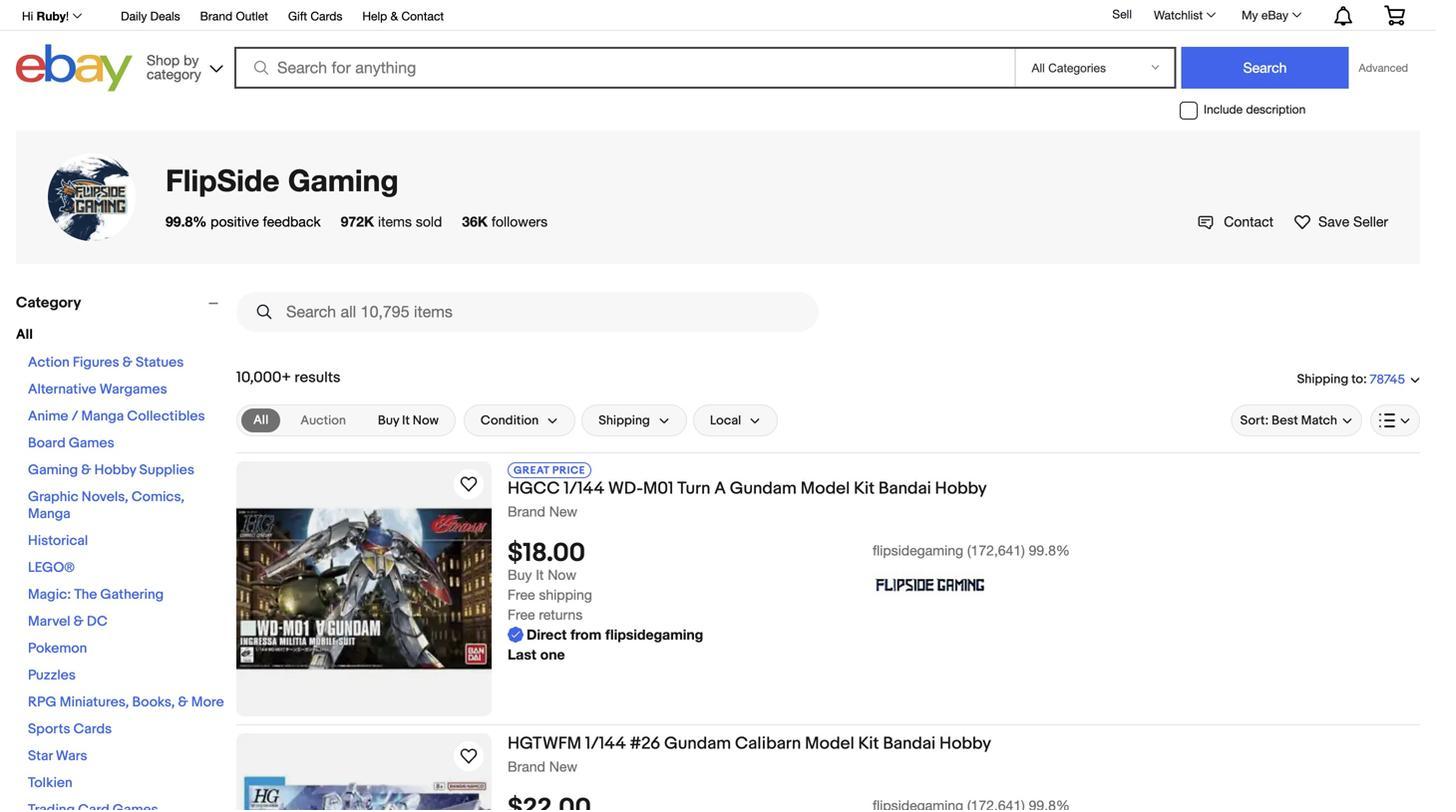 Task type: vqa. For each thing, say whether or not it's contained in the screenshot.
Works Good
no



Task type: locate. For each thing, give the bounding box(es) containing it.
0 horizontal spatial manga
[[28, 506, 71, 523]]

1 vertical spatial bandai
[[883, 734, 936, 755]]

972k
[[341, 213, 374, 230]]

free up "direct"
[[508, 607, 535, 624]]

gaming up 972k
[[288, 162, 399, 198]]

0 vertical spatial gundam
[[730, 479, 797, 500]]

brand down hgcc
[[508, 504, 545, 520]]

hgtwfm 1/144 #26 gundam calibarn model kit bandai hobby link
[[508, 734, 1420, 759]]

your shopping cart image
[[1384, 5, 1406, 25]]

0 horizontal spatial now
[[413, 413, 439, 429]]

contact link
[[1198, 213, 1274, 230]]

manga down alternative wargames link
[[81, 408, 124, 425]]

one
[[540, 647, 565, 664]]

0 horizontal spatial flipsidegaming
[[606, 627, 703, 644]]

action
[[28, 355, 70, 372]]

include description
[[1204, 102, 1306, 116]]

free
[[508, 587, 535, 604], [508, 607, 535, 624]]

free left shipping
[[508, 587, 535, 604]]

all down 10,000+ at the top
[[253, 413, 269, 428]]

hobby inside great price hgcc 1/144 wd-m01 turn a gundam model kit bandai hobby brand new
[[935, 479, 987, 500]]

marvel
[[28, 614, 70, 631]]

& left dc
[[74, 614, 84, 631]]

0 horizontal spatial it
[[402, 413, 410, 429]]

help
[[362, 9, 387, 23]]

collectibles
[[127, 408, 205, 425]]

1 horizontal spatial manga
[[81, 408, 124, 425]]

bandai
[[879, 479, 931, 500], [883, 734, 936, 755]]

advanced
[[1359, 61, 1408, 74]]

now up shipping
[[548, 567, 577, 584]]

returns
[[539, 607, 583, 624]]

hobby
[[94, 462, 136, 479], [935, 479, 987, 500], [940, 734, 991, 755]]

auction
[[300, 413, 346, 429]]

flipside gaming link
[[166, 162, 399, 198]]

kit
[[854, 479, 875, 500], [858, 734, 879, 755]]

last
[[508, 647, 536, 664]]

hgtwfm
[[508, 734, 582, 755]]

0 horizontal spatial contact
[[401, 9, 444, 23]]

1 vertical spatial model
[[805, 734, 855, 755]]

1 horizontal spatial now
[[548, 567, 577, 584]]

&
[[391, 9, 398, 23], [122, 355, 133, 372], [81, 462, 91, 479], [74, 614, 84, 631], [178, 695, 188, 712]]

contact
[[401, 9, 444, 23], [1224, 213, 1274, 230]]

0 vertical spatial bandai
[[879, 479, 931, 500]]

my
[[1242, 8, 1258, 22]]

0 vertical spatial kit
[[854, 479, 875, 500]]

items
[[378, 213, 412, 230]]

advanced link
[[1349, 48, 1418, 88]]

shipping
[[1297, 372, 1349, 387], [599, 413, 650, 429]]

historical link
[[28, 533, 88, 550]]

account navigation
[[11, 0, 1420, 31]]

99.8% left positive
[[166, 213, 207, 230]]

sort: best match
[[1241, 413, 1338, 429]]

1 horizontal spatial contact
[[1224, 213, 1274, 230]]

auction link
[[288, 409, 358, 433]]

local button
[[693, 405, 778, 437]]

1 horizontal spatial cards
[[311, 9, 343, 23]]

sell
[[1113, 7, 1132, 21]]

0 vertical spatial 99.8%
[[166, 213, 207, 230]]

flipsidegaming (172,641) 99.8% buy it now
[[508, 543, 1070, 584]]

miniatures,
[[60, 695, 129, 712]]

buy inside buy it now link
[[378, 413, 399, 429]]

0 vertical spatial manga
[[81, 408, 124, 425]]

my ebay
[[1242, 8, 1289, 22]]

1 vertical spatial gundam
[[664, 734, 731, 755]]

1 vertical spatial shipping
[[599, 413, 650, 429]]

1/144 left #26
[[585, 734, 626, 755]]

0 vertical spatial all
[[16, 327, 33, 344]]

0 vertical spatial 1/144
[[564, 479, 605, 500]]

model up 'flipsidegaming (172,641) 99.8% buy it now'
[[801, 479, 850, 500]]

figures
[[73, 355, 119, 372]]

1 horizontal spatial it
[[536, 567, 544, 584]]

help & contact
[[362, 9, 444, 23]]

kit inside hgtwfm 1/144 #26 gundam calibarn model kit bandai hobby brand new
[[858, 734, 879, 755]]

wars
[[56, 749, 87, 766]]

0 vertical spatial flipsidegaming
[[873, 543, 964, 559]]

save
[[1319, 213, 1350, 230]]

1 vertical spatial now
[[548, 567, 577, 584]]

1 vertical spatial gaming
[[28, 462, 78, 479]]

1 vertical spatial 99.8%
[[1029, 543, 1070, 559]]

gundam right #26
[[664, 734, 731, 755]]

the
[[74, 587, 97, 604]]

0 horizontal spatial all
[[16, 327, 33, 344]]

& down games
[[81, 462, 91, 479]]

brand down hgtwfm
[[508, 759, 545, 776]]

99.8% right the (172,641)
[[1029, 543, 1070, 559]]

& right the help
[[391, 9, 398, 23]]

shipping inside shipping to : 78745
[[1297, 372, 1349, 387]]

flipsidegaming right the from
[[606, 627, 703, 644]]

it right the auction link
[[402, 413, 410, 429]]

brand left outlet
[[200, 9, 233, 23]]

flipsidegaming up visit flipsidegaming ebay store! image
[[873, 543, 964, 559]]

seller
[[1354, 213, 1389, 230]]

new
[[549, 504, 578, 520], [549, 759, 578, 776]]

0 vertical spatial brand
[[200, 9, 233, 23]]

local
[[710, 413, 741, 429]]

1 horizontal spatial all
[[253, 413, 269, 428]]

new inside great price hgcc 1/144 wd-m01 turn a gundam model kit bandai hobby brand new
[[549, 504, 578, 520]]

supplies
[[139, 462, 194, 479]]

1 vertical spatial buy
[[508, 567, 532, 584]]

0 vertical spatial contact
[[401, 9, 444, 23]]

great price hgcc 1/144 wd-m01 turn a gundam model kit bandai hobby brand new
[[508, 465, 987, 520]]

contact left the save
[[1224, 213, 1274, 230]]

shipping up wd-
[[599, 413, 650, 429]]

anime / manga collectibles link
[[28, 408, 205, 425]]

shipping left 'to' at the right of page
[[1297, 372, 1349, 387]]

1 new from the top
[[549, 504, 578, 520]]

flipside gaming image
[[48, 154, 136, 241]]

& left more on the left bottom of the page
[[178, 695, 188, 712]]

& inside account "navigation"
[[391, 9, 398, 23]]

2 vertical spatial brand
[[508, 759, 545, 776]]

buy up "direct"
[[508, 567, 532, 584]]

0 horizontal spatial gaming
[[28, 462, 78, 479]]

turn
[[677, 479, 711, 500]]

hgtwfm 1/144 #26 gundam calibarn model kit bandai hobby heading
[[508, 734, 991, 755]]

cards right gift
[[311, 9, 343, 23]]

1 vertical spatial flipsidegaming
[[606, 627, 703, 644]]

price
[[552, 465, 585, 478]]

graphic novels, comics, manga link
[[28, 489, 185, 523]]

0 vertical spatial gaming
[[288, 162, 399, 198]]

gift cards link
[[288, 6, 343, 28]]

1 free from the top
[[508, 587, 535, 604]]

category button
[[16, 294, 227, 312]]

manga up historical link
[[28, 506, 71, 523]]

positive
[[211, 213, 259, 230]]

0 vertical spatial new
[[549, 504, 578, 520]]

feedback
[[263, 213, 321, 230]]

1 horizontal spatial flipsidegaming
[[873, 543, 964, 559]]

now inside 'flipsidegaming (172,641) 99.8% buy it now'
[[548, 567, 577, 584]]

gundam right a
[[730, 479, 797, 500]]

model inside great price hgcc 1/144 wd-m01 turn a gundam model kit bandai hobby brand new
[[801, 479, 850, 500]]

None submit
[[1182, 47, 1349, 89]]

action figures & statues alternative wargames anime / manga collectibles board games gaming & hobby supplies graphic novels, comics, manga historical lego® magic: the gathering marvel & dc pokemon puzzles rpg miniatures, books, & more sports cards star wars tolkien
[[28, 355, 224, 793]]

ruby
[[37, 9, 66, 23]]

rpg miniatures, books, & more link
[[28, 695, 224, 712]]

0 horizontal spatial cards
[[73, 722, 112, 739]]

0 vertical spatial model
[[801, 479, 850, 500]]

0 vertical spatial free
[[508, 587, 535, 604]]

0 vertical spatial now
[[413, 413, 439, 429]]

board
[[28, 435, 66, 452]]

new down hgtwfm
[[549, 759, 578, 776]]

star wars link
[[28, 749, 87, 766]]

puzzles
[[28, 668, 76, 685]]

bandai inside great price hgcc 1/144 wd-m01 turn a gundam model kit bandai hobby brand new
[[879, 479, 931, 500]]

marvel & dc link
[[28, 614, 108, 631]]

1 horizontal spatial 99.8%
[[1029, 543, 1070, 559]]

flipsidegaming inside 'free shipping free returns direct from flipsidegaming last one'
[[606, 627, 703, 644]]

contact inside account "navigation"
[[401, 9, 444, 23]]

save seller
[[1319, 213, 1389, 230]]

model right calibarn
[[805, 734, 855, 755]]

brand outlet
[[200, 9, 268, 23]]

manga
[[81, 408, 124, 425], [28, 506, 71, 523]]

buy inside 'flipsidegaming (172,641) 99.8% buy it now'
[[508, 567, 532, 584]]

0 vertical spatial buy
[[378, 413, 399, 429]]

model inside hgtwfm 1/144 #26 gundam calibarn model kit bandai hobby brand new
[[805, 734, 855, 755]]

1 vertical spatial new
[[549, 759, 578, 776]]

0 horizontal spatial 99.8%
[[166, 213, 207, 230]]

2 new from the top
[[549, 759, 578, 776]]

1 horizontal spatial buy
[[508, 567, 532, 584]]

1 vertical spatial cards
[[73, 722, 112, 739]]

it up shipping
[[536, 567, 544, 584]]

1 vertical spatial it
[[536, 567, 544, 584]]

1 vertical spatial 1/144
[[585, 734, 626, 755]]

gaming up graphic
[[28, 462, 78, 479]]

1/144
[[564, 479, 605, 500], [585, 734, 626, 755]]

1 vertical spatial all
[[253, 413, 269, 428]]

1 horizontal spatial shipping
[[1297, 372, 1349, 387]]

contact right the help
[[401, 9, 444, 23]]

buy right the auction link
[[378, 413, 399, 429]]

1/144 down price
[[564, 479, 605, 500]]

gaming & hobby supplies link
[[28, 462, 194, 479]]

0 horizontal spatial buy
[[378, 413, 399, 429]]

magic:
[[28, 587, 71, 604]]

lego®
[[28, 560, 75, 577]]

1 vertical spatial contact
[[1224, 213, 1274, 230]]

wd-
[[608, 479, 643, 500]]

now left 'condition'
[[413, 413, 439, 429]]

condition
[[481, 413, 539, 429]]

bandai inside hgtwfm 1/144 #26 gundam calibarn model kit bandai hobby brand new
[[883, 734, 936, 755]]

1 vertical spatial free
[[508, 607, 535, 624]]

all up action
[[16, 327, 33, 344]]

all inside all link
[[253, 413, 269, 428]]

1 vertical spatial kit
[[858, 734, 879, 755]]

36k followers
[[462, 213, 548, 230]]

flipside
[[166, 162, 280, 198]]

hgcc
[[508, 479, 560, 500]]

0 vertical spatial shipping
[[1297, 372, 1349, 387]]

shipping
[[539, 587, 592, 604]]

0 horizontal spatial shipping
[[599, 413, 650, 429]]

it inside 'flipsidegaming (172,641) 99.8% buy it now'
[[536, 567, 544, 584]]

0 vertical spatial cards
[[311, 9, 343, 23]]

cards down miniatures,
[[73, 722, 112, 739]]

1 horizontal spatial gaming
[[288, 162, 399, 198]]

1 vertical spatial brand
[[508, 504, 545, 520]]

/
[[72, 408, 78, 425]]

brand inside account "navigation"
[[200, 9, 233, 23]]

shipping inside dropdown button
[[599, 413, 650, 429]]

new down hgcc
[[549, 504, 578, 520]]

:
[[1364, 372, 1367, 387]]

hi ruby !
[[22, 9, 69, 23]]

listing options selector. list view selected. image
[[1380, 413, 1411, 429]]

Direct from flipsidegaming text field
[[508, 626, 703, 646]]

gaming
[[288, 162, 399, 198], [28, 462, 78, 479]]



Task type: describe. For each thing, give the bounding box(es) containing it.
$18.00 main content
[[236, 284, 1420, 811]]

#26
[[630, 734, 660, 755]]

gundam inside great price hgcc 1/144 wd-m01 turn a gundam model kit bandai hobby brand new
[[730, 479, 797, 500]]

10,000+ results
[[236, 369, 341, 387]]

shipping for shipping to : 78745
[[1297, 372, 1349, 387]]

by
[[184, 52, 199, 68]]

$18.00
[[508, 539, 586, 570]]

condition button
[[464, 405, 576, 437]]

great
[[514, 465, 550, 478]]

shop
[[147, 52, 180, 68]]

alternative
[[28, 382, 96, 398]]

sell link
[[1104, 7, 1141, 21]]

flipside gaming
[[166, 162, 399, 198]]

hobby inside hgtwfm 1/144 #26 gundam calibarn model kit bandai hobby brand new
[[940, 734, 991, 755]]

hobby inside action figures & statues alternative wargames anime / manga collectibles board games gaming & hobby supplies graphic novels, comics, manga historical lego® magic: the gathering marvel & dc pokemon puzzles rpg miniatures, books, & more sports cards star wars tolkien
[[94, 462, 136, 479]]

deals
[[150, 9, 180, 23]]

99.8% inside 'flipsidegaming (172,641) 99.8% buy it now'
[[1029, 543, 1070, 559]]

anime
[[28, 408, 68, 425]]

972k items sold
[[341, 213, 442, 230]]

include
[[1204, 102, 1243, 116]]

alternative wargames link
[[28, 382, 167, 398]]

all link
[[241, 409, 280, 433]]

buy it now
[[378, 413, 439, 429]]

& up "wargames"
[[122, 355, 133, 372]]

99.8% positive feedback
[[166, 213, 321, 230]]

magic: the gathering link
[[28, 587, 164, 604]]

gathering
[[100, 587, 164, 604]]

sort:
[[1241, 413, 1269, 429]]

sort: best match button
[[1232, 405, 1363, 437]]

(172,641)
[[967, 543, 1025, 559]]

shipping to : 78745
[[1297, 372, 1405, 388]]

shipping button
[[582, 405, 687, 437]]

0 vertical spatial it
[[402, 413, 410, 429]]

brand inside hgtwfm 1/144 #26 gundam calibarn model kit bandai hobby brand new
[[508, 759, 545, 776]]

shipping for shipping
[[599, 413, 650, 429]]

action figures & statues link
[[28, 355, 184, 372]]

brand inside great price hgcc 1/144 wd-m01 turn a gundam model kit bandai hobby brand new
[[508, 504, 545, 520]]

statues
[[136, 355, 184, 372]]

watch hgtwfm 1/144 #26 gundam calibarn model kit bandai hobby image
[[457, 745, 481, 769]]

pokemon link
[[28, 641, 87, 658]]

outlet
[[236, 9, 268, 23]]

sports
[[28, 722, 70, 739]]

2 free from the top
[[508, 607, 535, 624]]

wargames
[[100, 382, 167, 398]]

hgcc 1/144 wd-m01 turn a gundam model kit bandai hobby image
[[236, 462, 492, 717]]

daily deals link
[[121, 6, 180, 28]]

Search all 10,795 items field
[[236, 292, 819, 332]]

cards inside account "navigation"
[[311, 9, 343, 23]]

cards inside action figures & statues alternative wargames anime / manga collectibles board games gaming & hobby supplies graphic novels, comics, manga historical lego® magic: the gathering marvel & dc pokemon puzzles rpg miniatures, books, & more sports cards star wars tolkien
[[73, 722, 112, 739]]

historical
[[28, 533, 88, 550]]

flipsidegaming inside 'flipsidegaming (172,641) 99.8% buy it now'
[[873, 543, 964, 559]]

graphic
[[28, 489, 78, 506]]

hgtwfm 1/144 #26 gundam calibarn model kit bandai hobby image
[[236, 734, 492, 811]]

watch hgcc 1/144 wd-m01 turn a gundam model kit bandai hobby image
[[457, 473, 481, 497]]

help & contact link
[[362, 6, 444, 28]]

calibarn
[[735, 734, 801, 755]]

shop by category
[[147, 52, 201, 82]]

a
[[714, 479, 726, 500]]

1/144 inside hgtwfm 1/144 #26 gundam calibarn model kit bandai hobby brand new
[[585, 734, 626, 755]]

1/144 inside great price hgcc 1/144 wd-m01 turn a gundam model kit bandai hobby brand new
[[564, 479, 605, 500]]

buy it now link
[[366, 409, 451, 433]]

shop by category banner
[[11, 0, 1420, 97]]

gundam inside hgtwfm 1/144 #26 gundam calibarn model kit bandai hobby brand new
[[664, 734, 731, 755]]

gift cards
[[288, 9, 343, 23]]

gaming inside action figures & statues alternative wargames anime / manga collectibles board games gaming & hobby supplies graphic novels, comics, manga historical lego® magic: the gathering marvel & dc pokemon puzzles rpg miniatures, books, & more sports cards star wars tolkien
[[28, 462, 78, 479]]

pokemon
[[28, 641, 87, 658]]

All selected text field
[[253, 412, 269, 430]]

tolkien link
[[28, 776, 72, 793]]

watchlist
[[1154, 8, 1203, 22]]

more
[[191, 695, 224, 712]]

save seller button
[[1294, 211, 1389, 232]]

category
[[16, 294, 81, 312]]

hgtwfm 1/144 #26 gundam calibarn model kit bandai hobby brand new
[[508, 734, 991, 776]]

novels,
[[82, 489, 128, 506]]

direct
[[527, 627, 567, 644]]

hgcc 1/144 wd-m01 turn a gundam model kit bandai hobby heading
[[508, 479, 987, 500]]

none submit inside the shop by category banner
[[1182, 47, 1349, 89]]

dc
[[87, 614, 108, 631]]

Search for anything text field
[[237, 49, 1011, 87]]

gift
[[288, 9, 307, 23]]

board games link
[[28, 435, 114, 452]]

m01
[[643, 479, 674, 500]]

best
[[1272, 413, 1299, 429]]

match
[[1301, 413, 1338, 429]]

my ebay link
[[1231, 3, 1311, 27]]

puzzles link
[[28, 668, 76, 685]]

hgcc 1/144 wd-m01 turn a gundam model kit bandai hobby link
[[508, 479, 1420, 503]]

kit inside great price hgcc 1/144 wd-m01 turn a gundam model kit bandai hobby brand new
[[854, 479, 875, 500]]

sports cards link
[[28, 722, 112, 739]]

category
[[147, 66, 201, 82]]

sold
[[416, 213, 442, 230]]

visit flipsidegaming ebay store! image
[[873, 566, 987, 606]]

great price button
[[508, 462, 591, 479]]

lego® link
[[28, 560, 75, 577]]

daily
[[121, 9, 147, 23]]

hi
[[22, 9, 33, 23]]

tolkien
[[28, 776, 72, 793]]

shop by category button
[[138, 44, 227, 87]]

ebay
[[1262, 8, 1289, 22]]

comics,
[[131, 489, 185, 506]]

watchlist link
[[1143, 3, 1225, 27]]

from
[[571, 627, 602, 644]]

1 vertical spatial manga
[[28, 506, 71, 523]]

new inside hgtwfm 1/144 #26 gundam calibarn model kit bandai hobby brand new
[[549, 759, 578, 776]]



